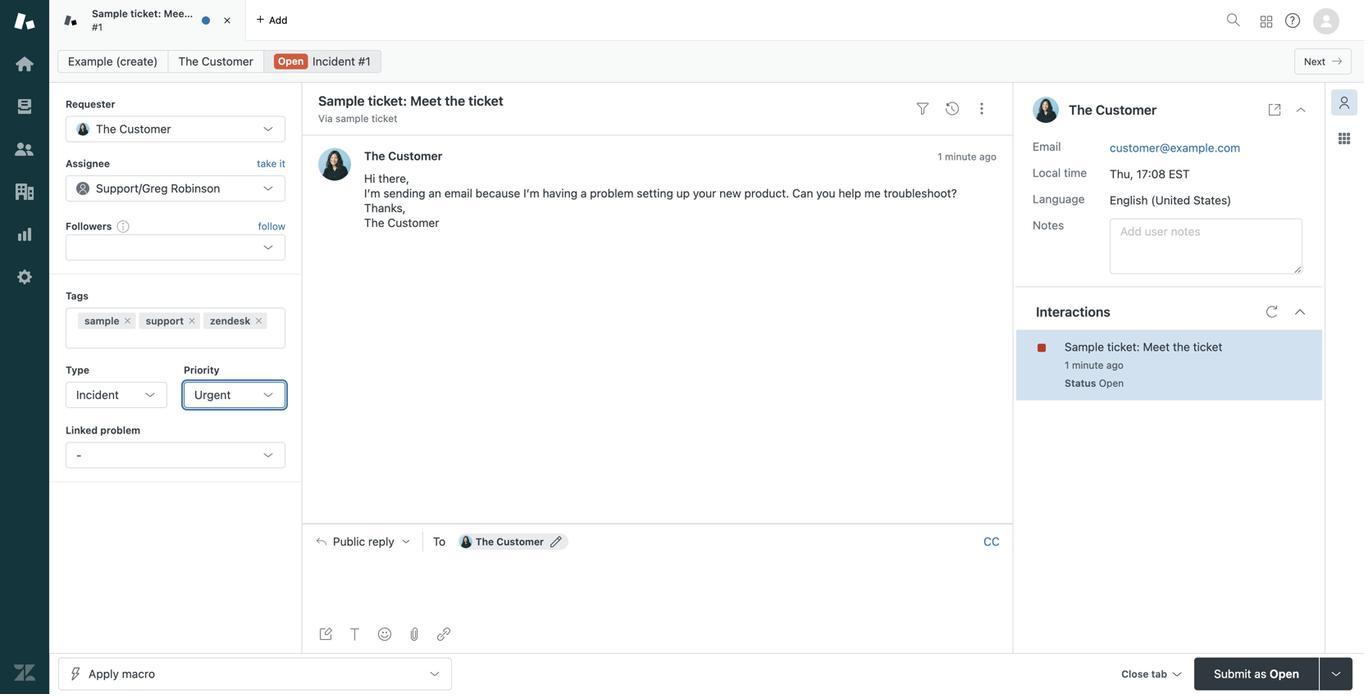 Task type: describe. For each thing, give the bounding box(es) containing it.
(create)
[[116, 55, 158, 68]]

draft mode image
[[319, 628, 332, 642]]

minute inside the sample ticket: meet the ticket 1 minute ago status open
[[1072, 360, 1104, 371]]

assignee element
[[66, 175, 285, 202]]

-
[[76, 449, 82, 462]]

customer inside requester "element"
[[119, 122, 171, 136]]

reporting image
[[14, 224, 35, 245]]

customer context image
[[1338, 96, 1351, 109]]

add
[[269, 14, 288, 26]]

zendesk products image
[[1261, 16, 1272, 27]]

0 horizontal spatial 1 minute ago text field
[[938, 151, 997, 162]]

greg
[[142, 182, 168, 195]]

displays possible ticket submission types image
[[1330, 668, 1343, 681]]

apps image
[[1338, 132, 1351, 145]]

product.
[[744, 187, 789, 200]]

hi there, i'm sending an email because i'm having a problem setting up your new product. can you help me troubleshoot? thanks, the customer
[[364, 172, 957, 230]]

incident #1
[[313, 55, 371, 68]]

1 vertical spatial sample
[[84, 316, 119, 327]]

the inside requester "element"
[[96, 122, 116, 136]]

open inside secondary element
[[278, 55, 304, 67]]

linked
[[66, 425, 98, 436]]

an
[[429, 187, 441, 200]]

views image
[[14, 96, 35, 117]]

avatar image
[[318, 148, 351, 181]]

example
[[68, 55, 113, 68]]

me
[[865, 187, 881, 200]]

take it button
[[257, 155, 285, 172]]

sample ticket: meet the ticket #1
[[92, 8, 237, 33]]

english (united states)
[[1110, 194, 1232, 207]]

thanks,
[[364, 201, 406, 215]]

apply macro
[[89, 668, 155, 681]]

setting
[[637, 187, 673, 200]]

problem inside hi there, i'm sending an email because i'm having a problem setting up your new product. can you help me troubleshoot? thanks, the customer
[[590, 187, 634, 200]]

can
[[792, 187, 813, 200]]

robinson
[[171, 182, 220, 195]]

customer inside secondary element
[[202, 55, 253, 68]]

macro
[[122, 668, 155, 681]]

requester element
[[66, 116, 285, 142]]

get started image
[[14, 53, 35, 75]]

#1 inside sample ticket: meet the ticket #1
[[92, 21, 103, 33]]

you
[[816, 187, 836, 200]]

close image inside tab
[[219, 12, 235, 29]]

ago inside the sample ticket: meet the ticket 1 minute ago status open
[[1107, 360, 1124, 371]]

2 horizontal spatial open
[[1270, 668, 1299, 681]]

add link (cmd k) image
[[437, 628, 450, 642]]

assignee
[[66, 158, 110, 169]]

incident for incident #1
[[313, 55, 355, 68]]

there,
[[378, 172, 409, 185]]

priority
[[184, 365, 219, 376]]

hi
[[364, 172, 375, 185]]

take it
[[257, 158, 285, 169]]

get help image
[[1286, 13, 1300, 28]]

as
[[1255, 668, 1267, 681]]

(united
[[1151, 194, 1191, 207]]

zendesk image
[[14, 663, 35, 684]]

customer@example.com
[[1110, 141, 1241, 155]]

format text image
[[349, 628, 362, 642]]

info on adding followers image
[[117, 220, 130, 233]]

new
[[720, 187, 741, 200]]

via
[[318, 113, 333, 124]]

via sample ticket
[[318, 113, 397, 124]]

edit user image
[[551, 536, 562, 548]]

sending
[[383, 187, 425, 200]]

1 i'm from the left
[[364, 187, 380, 200]]

the customer link inside secondary element
[[168, 50, 264, 73]]

linked problem
[[66, 425, 140, 436]]

support
[[96, 182, 139, 195]]

followers element
[[66, 235, 285, 261]]

thu, 17:08 est
[[1110, 167, 1190, 181]]

because
[[476, 187, 520, 200]]

events image
[[946, 102, 959, 115]]

customers image
[[14, 139, 35, 160]]

1 inside the sample ticket: meet the ticket 1 minute ago status open
[[1065, 360, 1069, 371]]

the right customer@example.com "image"
[[476, 536, 494, 548]]

cc button
[[984, 535, 1000, 550]]

main element
[[0, 0, 49, 695]]

est
[[1169, 167, 1190, 181]]

sample for sample ticket: meet the ticket 1 minute ago status open
[[1065, 341, 1104, 354]]

the customer inside secondary element
[[178, 55, 253, 68]]

remove image for support
[[187, 316, 197, 326]]

up
[[676, 187, 690, 200]]

meet for sample ticket: meet the ticket 1 minute ago status open
[[1143, 341, 1170, 354]]

public reply
[[333, 535, 394, 549]]

thu,
[[1110, 167, 1134, 181]]

local time
[[1033, 166, 1087, 180]]

/
[[139, 182, 142, 195]]

sample ticket: meet the ticket 1 minute ago status open
[[1065, 341, 1223, 389]]

english
[[1110, 194, 1148, 207]]

user image
[[1033, 97, 1059, 123]]

public
[[333, 535, 365, 549]]

language
[[1033, 192, 1085, 206]]

requester
[[66, 98, 115, 110]]

next
[[1304, 56, 1326, 67]]

having
[[543, 187, 578, 200]]

the right user icon
[[1069, 102, 1093, 118]]

support / greg robinson
[[96, 182, 220, 195]]

local
[[1033, 166, 1061, 180]]

public reply button
[[302, 525, 422, 559]]

17:08
[[1137, 167, 1166, 181]]

tags
[[66, 291, 88, 302]]

zendesk
[[210, 316, 250, 327]]

example (create)
[[68, 55, 158, 68]]

view more details image
[[1268, 103, 1281, 116]]

#1 inside secondary element
[[358, 55, 371, 68]]



Task type: vqa. For each thing, say whether or not it's contained in the screenshot.
Views image
yes



Task type: locate. For each thing, give the bounding box(es) containing it.
the customer link down sample ticket: meet the ticket #1
[[168, 50, 264, 73]]

ticket: down interactions
[[1107, 341, 1140, 354]]

1 vertical spatial incident
[[76, 388, 119, 402]]

a
[[581, 187, 587, 200]]

ticket: for sample ticket: meet the ticket 1 minute ago status open
[[1107, 341, 1140, 354]]

cc
[[984, 535, 1000, 549]]

ticket inside sample ticket: meet the ticket #1
[[209, 8, 237, 19]]

i'm left having
[[523, 187, 540, 200]]

i'm
[[364, 187, 380, 200], [523, 187, 540, 200]]

meet
[[164, 8, 188, 19], [1143, 341, 1170, 354]]

customer up there,
[[388, 149, 442, 163]]

problem right a in the top of the page
[[590, 187, 634, 200]]

the customer down requester
[[96, 122, 171, 136]]

0 vertical spatial problem
[[590, 187, 634, 200]]

0 horizontal spatial ago
[[980, 151, 997, 162]]

customer down sending
[[388, 216, 439, 230]]

close
[[1122, 669, 1149, 681]]

2 remove image from the left
[[254, 316, 264, 326]]

0 horizontal spatial meet
[[164, 8, 188, 19]]

sample
[[92, 8, 128, 19], [1065, 341, 1104, 354]]

tab
[[49, 0, 246, 41]]

minute up status
[[1072, 360, 1104, 371]]

open right as
[[1270, 668, 1299, 681]]

secondary element
[[49, 45, 1364, 78]]

example (create) button
[[57, 50, 169, 73]]

0 horizontal spatial i'm
[[364, 187, 380, 200]]

1 vertical spatial the customer link
[[364, 149, 442, 163]]

1 up status
[[1065, 360, 1069, 371]]

follow
[[258, 221, 285, 232]]

#1
[[92, 21, 103, 33], [358, 55, 371, 68]]

ago
[[980, 151, 997, 162], [1107, 360, 1124, 371]]

minute down events image
[[945, 151, 977, 162]]

add button
[[246, 0, 297, 40]]

the customer up thu,
[[1069, 102, 1157, 118]]

linked problem element
[[66, 443, 285, 469]]

remove image for zendesk
[[254, 316, 264, 326]]

sample
[[336, 113, 369, 124], [84, 316, 119, 327]]

1 horizontal spatial meet
[[1143, 341, 1170, 354]]

0 horizontal spatial minute
[[945, 151, 977, 162]]

0 horizontal spatial #1
[[92, 21, 103, 33]]

0 horizontal spatial sample
[[84, 316, 119, 327]]

2 i'm from the left
[[523, 187, 540, 200]]

0 vertical spatial ago
[[980, 151, 997, 162]]

0 vertical spatial 1 minute ago text field
[[938, 151, 997, 162]]

the customer inside requester "element"
[[96, 122, 171, 136]]

the down sample ticket: meet the ticket #1
[[178, 55, 199, 68]]

1 vertical spatial sample
[[1065, 341, 1104, 354]]

ticket inside the sample ticket: meet the ticket 1 minute ago status open
[[1193, 341, 1223, 354]]

the for sample ticket: meet the ticket #1
[[191, 8, 207, 19]]

the
[[191, 8, 207, 19], [1173, 341, 1190, 354]]

customer
[[202, 55, 253, 68], [1096, 102, 1157, 118], [119, 122, 171, 136], [388, 149, 442, 163], [388, 216, 439, 230], [497, 536, 544, 548]]

customer inside hi there, i'm sending an email because i'm having a problem setting up your new product. can you help me troubleshoot? thanks, the customer
[[388, 216, 439, 230]]

1 remove image from the left
[[187, 316, 197, 326]]

sample inside sample ticket: meet the ticket #1
[[92, 8, 128, 19]]

ago down interactions
[[1107, 360, 1124, 371]]

0 horizontal spatial incident
[[76, 388, 119, 402]]

customer up the /
[[119, 122, 171, 136]]

incident button
[[66, 382, 167, 409]]

2 vertical spatial open
[[1270, 668, 1299, 681]]

ticket: inside the sample ticket: meet the ticket 1 minute ago status open
[[1107, 341, 1140, 354]]

tab containing sample ticket: meet the ticket
[[49, 0, 246, 41]]

1 vertical spatial #1
[[358, 55, 371, 68]]

1 horizontal spatial i'm
[[523, 187, 540, 200]]

remove image
[[187, 316, 197, 326], [254, 316, 264, 326]]

0 vertical spatial 1
[[938, 151, 942, 162]]

1 horizontal spatial the
[[1173, 341, 1190, 354]]

next button
[[1294, 48, 1352, 75]]

ticket for sample ticket: meet the ticket #1
[[209, 8, 237, 19]]

0 horizontal spatial the
[[191, 8, 207, 19]]

#1 up example
[[92, 21, 103, 33]]

urgent
[[194, 388, 231, 402]]

it
[[279, 158, 285, 169]]

ticket:
[[130, 8, 161, 19], [1107, 341, 1140, 354]]

ticket: inside sample ticket: meet the ticket #1
[[130, 8, 161, 19]]

open right status
[[1099, 378, 1124, 389]]

submit as open
[[1214, 668, 1299, 681]]

ticket: up the (create)
[[130, 8, 161, 19]]

1 horizontal spatial #1
[[358, 55, 371, 68]]

0 vertical spatial open
[[278, 55, 304, 67]]

0 vertical spatial the customer link
[[168, 50, 264, 73]]

1 vertical spatial problem
[[100, 425, 140, 436]]

organizations image
[[14, 181, 35, 203]]

the customer
[[178, 55, 253, 68], [1069, 102, 1157, 118], [96, 122, 171, 136], [364, 149, 442, 163], [476, 536, 544, 548]]

incident for incident
[[76, 388, 119, 402]]

1 vertical spatial ticket:
[[1107, 341, 1140, 354]]

the for sample ticket: meet the ticket 1 minute ago status open
[[1173, 341, 1190, 354]]

2 vertical spatial ticket
[[1193, 341, 1223, 354]]

notes
[[1033, 219, 1064, 232]]

type
[[66, 365, 89, 376]]

1 horizontal spatial sample
[[1065, 341, 1104, 354]]

1 horizontal spatial sample
[[336, 113, 369, 124]]

the down requester
[[96, 122, 116, 136]]

remove image right support
[[187, 316, 197, 326]]

customer@example.com image
[[459, 536, 472, 549]]

ago down the ticket actions icon
[[980, 151, 997, 162]]

meet inside the sample ticket: meet the ticket 1 minute ago status open
[[1143, 341, 1170, 354]]

hide composer image
[[651, 518, 664, 531]]

1 vertical spatial 1 minute ago text field
[[1065, 360, 1124, 371]]

1 horizontal spatial close image
[[1295, 103, 1308, 116]]

1 minute ago text field down the ticket actions icon
[[938, 151, 997, 162]]

1 minute ago text field up status
[[1065, 360, 1124, 371]]

1 vertical spatial close image
[[1295, 103, 1308, 116]]

close tab button
[[1114, 658, 1188, 694]]

open inside the sample ticket: meet the ticket 1 minute ago status open
[[1099, 378, 1124, 389]]

meet inside sample ticket: meet the ticket #1
[[164, 8, 188, 19]]

1 horizontal spatial remove image
[[254, 316, 264, 326]]

open
[[278, 55, 304, 67], [1099, 378, 1124, 389], [1270, 668, 1299, 681]]

1
[[938, 151, 942, 162], [1065, 360, 1069, 371]]

0 vertical spatial sample
[[92, 8, 128, 19]]

followers
[[66, 221, 112, 232]]

remove image
[[123, 316, 133, 326]]

1 horizontal spatial open
[[1099, 378, 1124, 389]]

insert emojis image
[[378, 628, 391, 642]]

#1 up via sample ticket
[[358, 55, 371, 68]]

add attachment image
[[408, 628, 421, 642]]

the inside sample ticket: meet the ticket #1
[[191, 8, 207, 19]]

admin image
[[14, 267, 35, 288]]

0 vertical spatial the
[[191, 8, 207, 19]]

0 vertical spatial ticket:
[[130, 8, 161, 19]]

0 horizontal spatial remove image
[[187, 316, 197, 326]]

Add user notes text field
[[1110, 219, 1303, 274]]

incident inside "popup button"
[[76, 388, 119, 402]]

0 vertical spatial ticket
[[209, 8, 237, 19]]

the inside hi there, i'm sending an email because i'm having a problem setting up your new product. can you help me troubleshoot? thanks, the customer
[[364, 216, 384, 230]]

close image right view more details icon
[[1295, 103, 1308, 116]]

1 vertical spatial ago
[[1107, 360, 1124, 371]]

submit
[[1214, 668, 1252, 681]]

open down add
[[278, 55, 304, 67]]

tabs tab list
[[49, 0, 1220, 41]]

the customer down sample ticket: meet the ticket #1
[[178, 55, 253, 68]]

1 horizontal spatial problem
[[590, 187, 634, 200]]

customer up customer@example.com
[[1096, 102, 1157, 118]]

the customer link
[[168, 50, 264, 73], [364, 149, 442, 163]]

sample right via at the left top of page
[[336, 113, 369, 124]]

time
[[1064, 166, 1087, 180]]

1 up troubleshoot?
[[938, 151, 942, 162]]

incident inside secondary element
[[313, 55, 355, 68]]

ticket: for sample ticket: meet the ticket #1
[[130, 8, 161, 19]]

your
[[693, 187, 716, 200]]

0 vertical spatial incident
[[313, 55, 355, 68]]

to
[[433, 535, 446, 549]]

0 vertical spatial meet
[[164, 8, 188, 19]]

meet for sample ticket: meet the ticket #1
[[164, 8, 188, 19]]

sample up example (create)
[[92, 8, 128, 19]]

zendesk support image
[[14, 11, 35, 32]]

sample for sample ticket: meet the ticket #1
[[92, 8, 128, 19]]

ticket
[[209, 8, 237, 19], [372, 113, 397, 124], [1193, 341, 1223, 354]]

1 horizontal spatial 1 minute ago text field
[[1065, 360, 1124, 371]]

0 horizontal spatial open
[[278, 55, 304, 67]]

1 horizontal spatial ticket
[[372, 113, 397, 124]]

incident up via at the left top of page
[[313, 55, 355, 68]]

states)
[[1194, 194, 1232, 207]]

0 vertical spatial sample
[[336, 113, 369, 124]]

customer down "add" dropdown button
[[202, 55, 253, 68]]

incident down type
[[76, 388, 119, 402]]

email
[[444, 187, 472, 200]]

problem
[[590, 187, 634, 200], [100, 425, 140, 436]]

1 horizontal spatial 1
[[1065, 360, 1069, 371]]

remove image right zendesk
[[254, 316, 264, 326]]

0 vertical spatial close image
[[219, 12, 235, 29]]

troubleshoot?
[[884, 187, 957, 200]]

1 horizontal spatial incident
[[313, 55, 355, 68]]

apply
[[89, 668, 119, 681]]

1 vertical spatial the
[[1173, 341, 1190, 354]]

ticket actions image
[[975, 102, 989, 115]]

1 vertical spatial open
[[1099, 378, 1124, 389]]

0 horizontal spatial sample
[[92, 8, 128, 19]]

take
[[257, 158, 277, 169]]

help
[[839, 187, 861, 200]]

ticket for sample ticket: meet the ticket 1 minute ago status open
[[1193, 341, 1223, 354]]

interactions
[[1036, 304, 1111, 320]]

the down "thanks,"
[[364, 216, 384, 230]]

close tab
[[1122, 669, 1167, 681]]

the inside the sample ticket: meet the ticket 1 minute ago status open
[[1173, 341, 1190, 354]]

0 horizontal spatial 1
[[938, 151, 942, 162]]

sample up status
[[1065, 341, 1104, 354]]

Subject field
[[315, 91, 905, 111]]

i'm down hi
[[364, 187, 380, 200]]

1 horizontal spatial ticket:
[[1107, 341, 1140, 354]]

incident
[[313, 55, 355, 68], [76, 388, 119, 402]]

filter image
[[916, 102, 929, 115]]

1 minute ago text field
[[938, 151, 997, 162], [1065, 360, 1124, 371]]

0 horizontal spatial close image
[[219, 12, 235, 29]]

urgent button
[[184, 382, 285, 409]]

tab
[[1152, 669, 1167, 681]]

the customer up there,
[[364, 149, 442, 163]]

customer left edit user image
[[497, 536, 544, 548]]

0 horizontal spatial problem
[[100, 425, 140, 436]]

status
[[1065, 378, 1096, 389]]

sample left remove image
[[84, 316, 119, 327]]

0 vertical spatial minute
[[945, 151, 977, 162]]

0 horizontal spatial ticket:
[[130, 8, 161, 19]]

sample inside the sample ticket: meet the ticket 1 minute ago status open
[[1065, 341, 1104, 354]]

problem down incident "popup button"
[[100, 425, 140, 436]]

0 horizontal spatial the customer link
[[168, 50, 264, 73]]

the customer right customer@example.com "image"
[[476, 536, 544, 548]]

1 minute ago
[[938, 151, 997, 162]]

1 vertical spatial ticket
[[372, 113, 397, 124]]

close image left "add" dropdown button
[[219, 12, 235, 29]]

1 horizontal spatial the customer link
[[364, 149, 442, 163]]

1 horizontal spatial minute
[[1072, 360, 1104, 371]]

1 horizontal spatial ago
[[1107, 360, 1124, 371]]

close image
[[219, 12, 235, 29], [1295, 103, 1308, 116]]

support
[[146, 316, 184, 327]]

follow button
[[258, 219, 285, 234]]

reply
[[368, 535, 394, 549]]

2 horizontal spatial ticket
[[1193, 341, 1223, 354]]

1 vertical spatial 1
[[1065, 360, 1069, 371]]

the customer link up there,
[[364, 149, 442, 163]]

1 vertical spatial meet
[[1143, 341, 1170, 354]]

1 vertical spatial minute
[[1072, 360, 1104, 371]]

0 horizontal spatial ticket
[[209, 8, 237, 19]]

the inside secondary element
[[178, 55, 199, 68]]

the up hi
[[364, 149, 385, 163]]

0 vertical spatial #1
[[92, 21, 103, 33]]

email
[[1033, 140, 1061, 153]]



